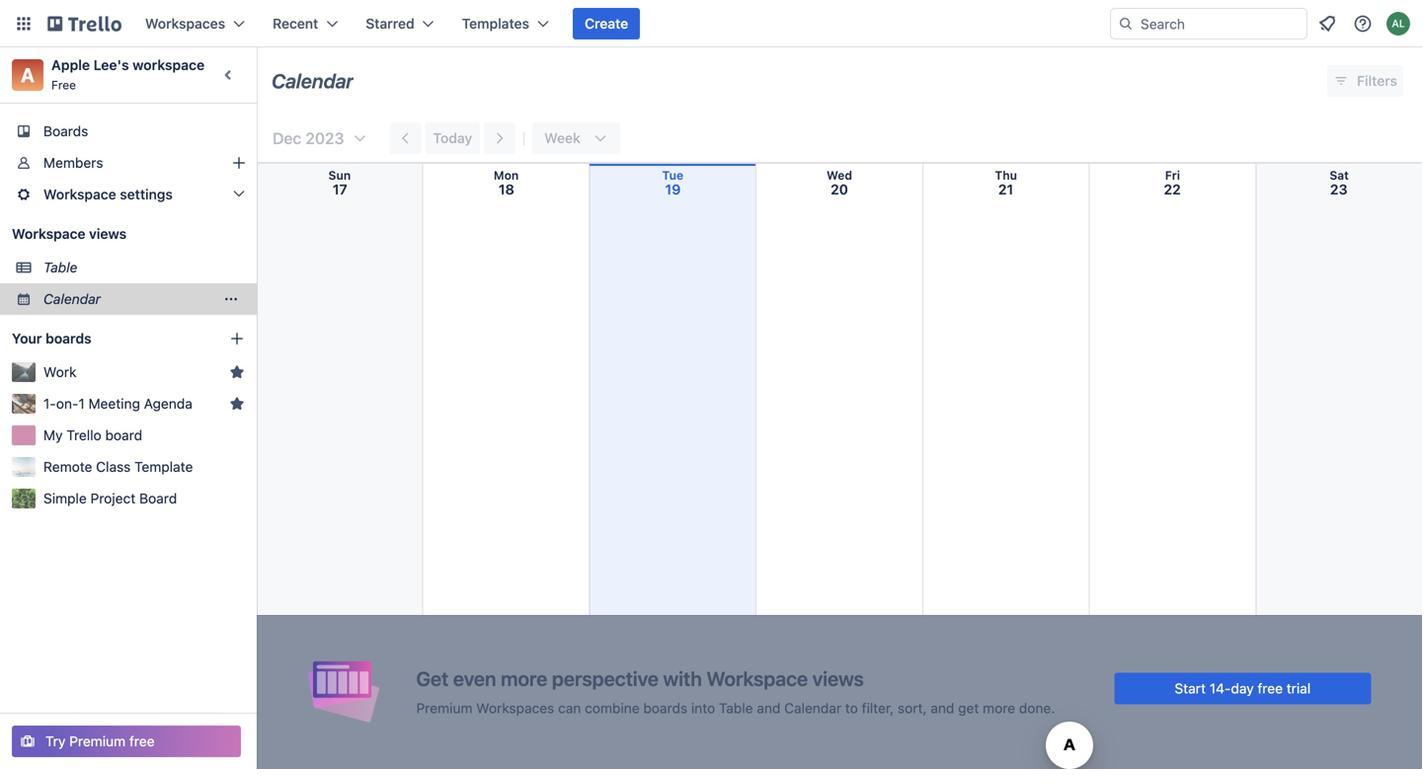 Task type: describe. For each thing, give the bounding box(es) containing it.
workspace inside 'get even more perspective with workspace views premium workspaces can combine boards into table and calendar to filter, sort, and get more done.'
[[707, 667, 808, 691]]

with
[[663, 667, 702, 691]]

your boards with 5 items element
[[12, 327, 200, 351]]

day
[[1231, 681, 1254, 697]]

1 and from the left
[[757, 700, 781, 717]]

search image
[[1118, 16, 1134, 32]]

done.
[[1019, 700, 1055, 717]]

sort,
[[898, 700, 927, 717]]

work
[[43, 364, 77, 380]]

filters
[[1357, 73, 1398, 89]]

workspace settings button
[[0, 179, 257, 210]]

into
[[691, 700, 715, 717]]

1-on-1 meeting agenda button
[[43, 394, 221, 414]]

your boards
[[12, 330, 92, 347]]

premium inside button
[[69, 734, 126, 750]]

your
[[12, 330, 42, 347]]

my
[[43, 427, 63, 444]]

today
[[433, 130, 472, 146]]

mon
[[494, 168, 519, 182]]

workspace views
[[12, 226, 127, 242]]

boards link
[[0, 116, 257, 147]]

board
[[105, 427, 142, 444]]

calendar link
[[43, 289, 213, 309]]

sun
[[329, 168, 351, 182]]

try
[[45, 734, 66, 750]]

1 vertical spatial more
[[983, 700, 1016, 717]]

start 14-day free trial link
[[1115, 673, 1372, 705]]

members link
[[0, 147, 257, 179]]

fri
[[1166, 168, 1181, 182]]

17
[[333, 181, 347, 198]]

templates button
[[450, 8, 561, 40]]

starred
[[366, 15, 415, 32]]

a link
[[12, 59, 43, 91]]

workspaces inside dropdown button
[[145, 15, 225, 32]]

premium inside 'get even more perspective with workspace views premium workspaces can combine boards into table and calendar to filter, sort, and get more done.'
[[416, 700, 473, 717]]

2 and from the left
[[931, 700, 955, 717]]

templates
[[462, 15, 530, 32]]

remote
[[43, 459, 92, 475]]

simple project board
[[43, 491, 177, 507]]

perspective
[[552, 667, 659, 691]]

dec 2023 button
[[265, 123, 368, 154]]

dec 2023
[[273, 129, 344, 148]]

today button
[[425, 123, 480, 154]]

start 14-day free trial
[[1175, 681, 1311, 697]]

simple
[[43, 491, 87, 507]]

remote class template link
[[43, 457, 245, 477]]

boards inside the your boards with 5 items element
[[45, 330, 92, 347]]

board
[[139, 491, 177, 507]]

back to home image
[[47, 8, 122, 40]]

workspaces button
[[133, 8, 257, 40]]

get
[[416, 667, 449, 691]]

lee's
[[94, 57, 129, 73]]

0 vertical spatial table
[[43, 259, 77, 276]]

to
[[846, 700, 858, 717]]

week button
[[533, 123, 620, 154]]

remote class template
[[43, 459, 193, 475]]

starred icon image for 1-on-1 meeting agenda
[[229, 396, 245, 412]]

even
[[453, 667, 496, 691]]

workspaces inside 'get even more perspective with workspace views premium workspaces can combine boards into table and calendar to filter, sort, and get more done.'
[[476, 700, 555, 717]]

primary element
[[0, 0, 1423, 47]]

20
[[831, 181, 849, 198]]

settings
[[120, 186, 173, 203]]

0 horizontal spatial views
[[89, 226, 127, 242]]

recent button
[[261, 8, 350, 40]]

a
[[21, 63, 35, 86]]

workspace for workspace settings
[[43, 186, 116, 203]]

filters button
[[1328, 65, 1404, 97]]

template
[[134, 459, 193, 475]]

start
[[1175, 681, 1206, 697]]

open information menu image
[[1353, 14, 1373, 34]]

recent
[[273, 15, 318, 32]]

apple
[[51, 57, 90, 73]]

filter,
[[862, 700, 894, 717]]

agenda
[[144, 396, 193, 412]]

add board image
[[229, 331, 245, 347]]

starred icon image for work
[[229, 365, 245, 380]]

Calendar text field
[[272, 62, 354, 100]]

wed
[[827, 168, 853, 182]]

apple lee (applelee29) image
[[1387, 12, 1411, 36]]



Task type: locate. For each thing, give the bounding box(es) containing it.
2023
[[306, 129, 344, 148]]

workspace navigation collapse icon image
[[215, 61, 243, 89]]

boards up work at the left top
[[45, 330, 92, 347]]

23
[[1331, 181, 1348, 198]]

workspace down workspace settings
[[12, 226, 86, 242]]

1 vertical spatial premium
[[69, 734, 126, 750]]

views up to
[[813, 667, 864, 691]]

views
[[89, 226, 127, 242], [813, 667, 864, 691]]

create button
[[573, 8, 640, 40]]

free inside button
[[129, 734, 155, 750]]

0 vertical spatial views
[[89, 226, 127, 242]]

views down workspace settings
[[89, 226, 127, 242]]

workspace up into
[[707, 667, 808, 691]]

workspaces
[[145, 15, 225, 32], [476, 700, 555, 717]]

table right into
[[719, 700, 753, 717]]

trello
[[67, 427, 102, 444]]

sat
[[1330, 168, 1349, 182]]

2 horizontal spatial calendar
[[785, 700, 842, 717]]

0 vertical spatial premium
[[416, 700, 473, 717]]

21
[[999, 181, 1014, 198]]

my trello board link
[[43, 426, 245, 446]]

workspaces up workspace
[[145, 15, 225, 32]]

and
[[757, 700, 781, 717], [931, 700, 955, 717]]

table link
[[43, 258, 245, 278]]

1 horizontal spatial workspaces
[[476, 700, 555, 717]]

workspace settings
[[43, 186, 173, 203]]

simple project board link
[[43, 489, 245, 509]]

1 horizontal spatial more
[[983, 700, 1016, 717]]

1 horizontal spatial boards
[[644, 700, 688, 717]]

and right into
[[757, 700, 781, 717]]

premium down get
[[416, 700, 473, 717]]

and left get
[[931, 700, 955, 717]]

apple lee's workspace free
[[51, 57, 205, 92]]

1 vertical spatial free
[[129, 734, 155, 750]]

premium right try
[[69, 734, 126, 750]]

0 horizontal spatial more
[[501, 667, 548, 691]]

1 horizontal spatial calendar
[[272, 69, 354, 92]]

workspaces down even
[[476, 700, 555, 717]]

1-
[[43, 396, 56, 412]]

1 horizontal spatial views
[[813, 667, 864, 691]]

0 horizontal spatial boards
[[45, 330, 92, 347]]

2 vertical spatial calendar
[[785, 700, 842, 717]]

apple lee's workspace link
[[51, 57, 205, 73]]

1 horizontal spatial free
[[1258, 681, 1283, 697]]

table down workspace views
[[43, 259, 77, 276]]

workspace actions menu image
[[223, 291, 239, 307]]

can
[[558, 700, 581, 717]]

try premium free button
[[12, 726, 241, 758]]

0 vertical spatial free
[[1258, 681, 1283, 697]]

workspace inside popup button
[[43, 186, 116, 203]]

calendar up the your boards
[[43, 291, 101, 307]]

free right try
[[129, 734, 155, 750]]

0 notifications image
[[1316, 12, 1340, 36]]

tue
[[662, 168, 684, 182]]

starred icon image
[[229, 365, 245, 380], [229, 396, 245, 412]]

1 horizontal spatial premium
[[416, 700, 473, 717]]

1 starred icon image from the top
[[229, 365, 245, 380]]

1
[[78, 396, 85, 412]]

0 vertical spatial workspace
[[43, 186, 116, 203]]

0 horizontal spatial free
[[129, 734, 155, 750]]

free right day
[[1258, 681, 1283, 697]]

0 horizontal spatial workspaces
[[145, 15, 225, 32]]

0 horizontal spatial premium
[[69, 734, 126, 750]]

14-
[[1210, 681, 1231, 697]]

meeting
[[88, 396, 140, 412]]

members
[[43, 155, 103, 171]]

1 vertical spatial calendar
[[43, 291, 101, 307]]

workspace
[[43, 186, 116, 203], [12, 226, 86, 242], [707, 667, 808, 691]]

0 vertical spatial calendar
[[272, 69, 354, 92]]

create
[[585, 15, 628, 32]]

1 vertical spatial workspace
[[12, 226, 86, 242]]

calendar
[[272, 69, 354, 92], [43, 291, 101, 307], [785, 700, 842, 717]]

week
[[545, 130, 581, 146]]

boards
[[43, 123, 88, 139]]

19
[[665, 181, 681, 198]]

0 vertical spatial workspaces
[[145, 15, 225, 32]]

boards
[[45, 330, 92, 347], [644, 700, 688, 717]]

get even more perspective with workspace views premium workspaces can combine boards into table and calendar to filter, sort, and get more done.
[[416, 667, 1055, 717]]

workspace
[[133, 57, 205, 73]]

0 horizontal spatial calendar
[[43, 291, 101, 307]]

workspace for workspace views
[[12, 226, 86, 242]]

18
[[499, 181, 515, 198]]

more right even
[[501, 667, 548, 691]]

thu
[[995, 168, 1018, 182]]

1 vertical spatial table
[[719, 700, 753, 717]]

class
[[96, 459, 131, 475]]

get
[[958, 700, 979, 717]]

table
[[43, 259, 77, 276], [719, 700, 753, 717]]

try premium free
[[45, 734, 155, 750]]

2 vertical spatial workspace
[[707, 667, 808, 691]]

views inside 'get even more perspective with workspace views premium workspaces can combine boards into table and calendar to filter, sort, and get more done.'
[[813, 667, 864, 691]]

0 vertical spatial starred icon image
[[229, 365, 245, 380]]

1 vertical spatial views
[[813, 667, 864, 691]]

project
[[90, 491, 136, 507]]

1 vertical spatial starred icon image
[[229, 396, 245, 412]]

1-on-1 meeting agenda
[[43, 396, 193, 412]]

my trello board
[[43, 427, 142, 444]]

Search field
[[1134, 9, 1307, 39]]

free
[[1258, 681, 1283, 697], [129, 734, 155, 750]]

free
[[51, 78, 76, 92]]

workspace down members
[[43, 186, 116, 203]]

trial
[[1287, 681, 1311, 697]]

1 vertical spatial boards
[[644, 700, 688, 717]]

0 horizontal spatial table
[[43, 259, 77, 276]]

work button
[[43, 363, 221, 382]]

calendar inside 'get even more perspective with workspace views premium workspaces can combine boards into table and calendar to filter, sort, and get more done.'
[[785, 700, 842, 717]]

1 vertical spatial workspaces
[[476, 700, 555, 717]]

2 starred icon image from the top
[[229, 396, 245, 412]]

more
[[501, 667, 548, 691], [983, 700, 1016, 717]]

calendar left to
[[785, 700, 842, 717]]

0 horizontal spatial and
[[757, 700, 781, 717]]

0 vertical spatial boards
[[45, 330, 92, 347]]

on-
[[56, 396, 78, 412]]

table inside 'get even more perspective with workspace views premium workspaces can combine boards into table and calendar to filter, sort, and get more done.'
[[719, 700, 753, 717]]

0 vertical spatial more
[[501, 667, 548, 691]]

22
[[1164, 181, 1181, 198]]

1 horizontal spatial table
[[719, 700, 753, 717]]

premium
[[416, 700, 473, 717], [69, 734, 126, 750]]

boards inside 'get even more perspective with workspace views premium workspaces can combine boards into table and calendar to filter, sort, and get more done.'
[[644, 700, 688, 717]]

dec
[[273, 129, 302, 148]]

calendar down recent dropdown button
[[272, 69, 354, 92]]

boards down with in the left bottom of the page
[[644, 700, 688, 717]]

more right get
[[983, 700, 1016, 717]]

1 horizontal spatial and
[[931, 700, 955, 717]]

starred button
[[354, 8, 446, 40]]

combine
[[585, 700, 640, 717]]



Task type: vqa. For each thing, say whether or not it's contained in the screenshot.
'sparkle' icon
no



